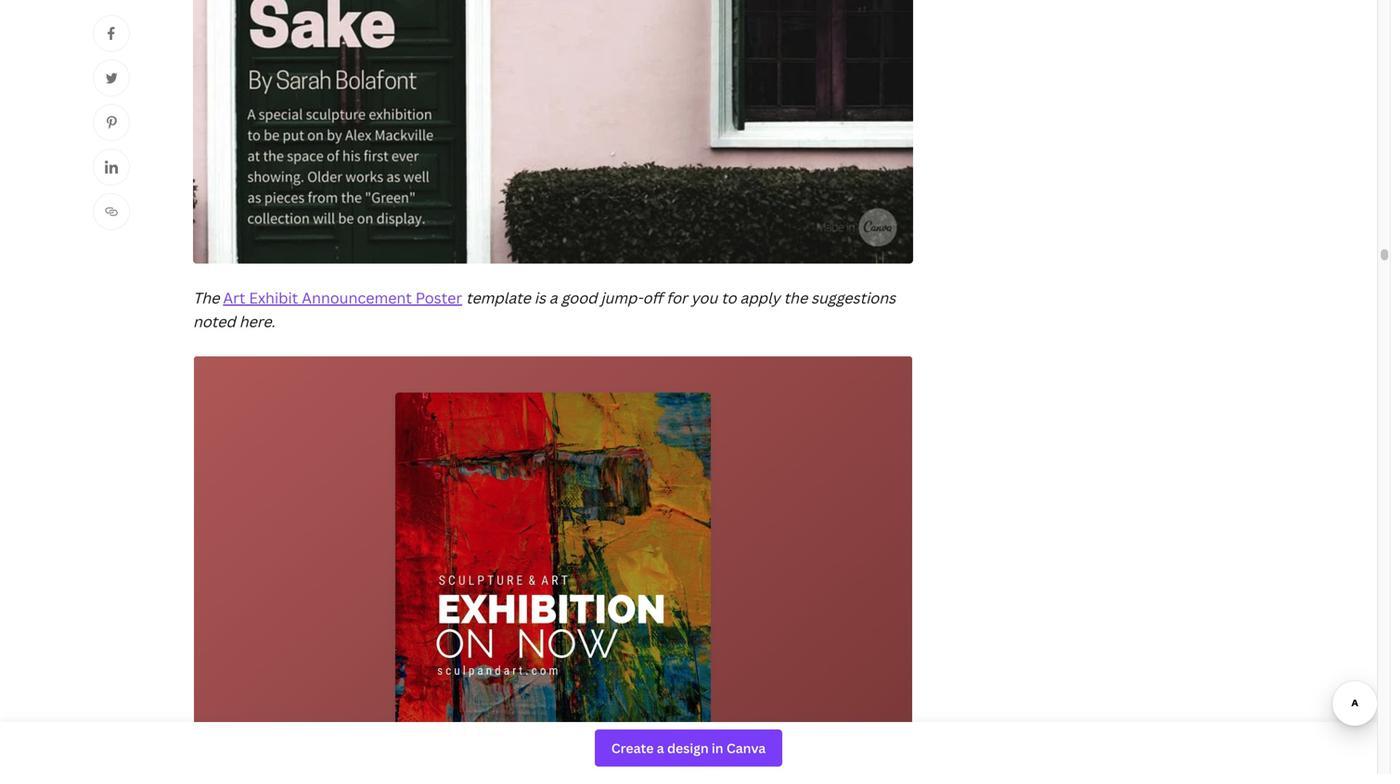 Task type: locate. For each thing, give the bounding box(es) containing it.
poster
[[416, 288, 462, 308]]

suggestions
[[811, 288, 896, 308]]

template is a good jump-off for you to apply the suggestions noted here.
[[193, 288, 896, 331]]

for
[[667, 288, 688, 308]]

jump-
[[601, 288, 643, 308]]

off
[[643, 288, 663, 308]]

good
[[561, 288, 597, 308]]

the
[[193, 288, 219, 308]]

the art exhibit announcement poster
[[193, 288, 462, 308]]



Task type: vqa. For each thing, say whether or not it's contained in the screenshot.
Exhibit
yes



Task type: describe. For each thing, give the bounding box(es) containing it.
here.
[[239, 311, 275, 331]]

announcement
[[302, 288, 412, 308]]

template
[[466, 288, 531, 308]]

art exhibit announcement poster link
[[223, 288, 462, 308]]

to
[[721, 288, 737, 308]]

a
[[549, 288, 558, 308]]

apply
[[740, 288, 780, 308]]

you
[[691, 288, 718, 308]]

is
[[534, 288, 546, 308]]

exhibit
[[249, 288, 298, 308]]

art
[[223, 288, 246, 308]]

noted
[[193, 311, 236, 331]]

the
[[784, 288, 808, 308]]



